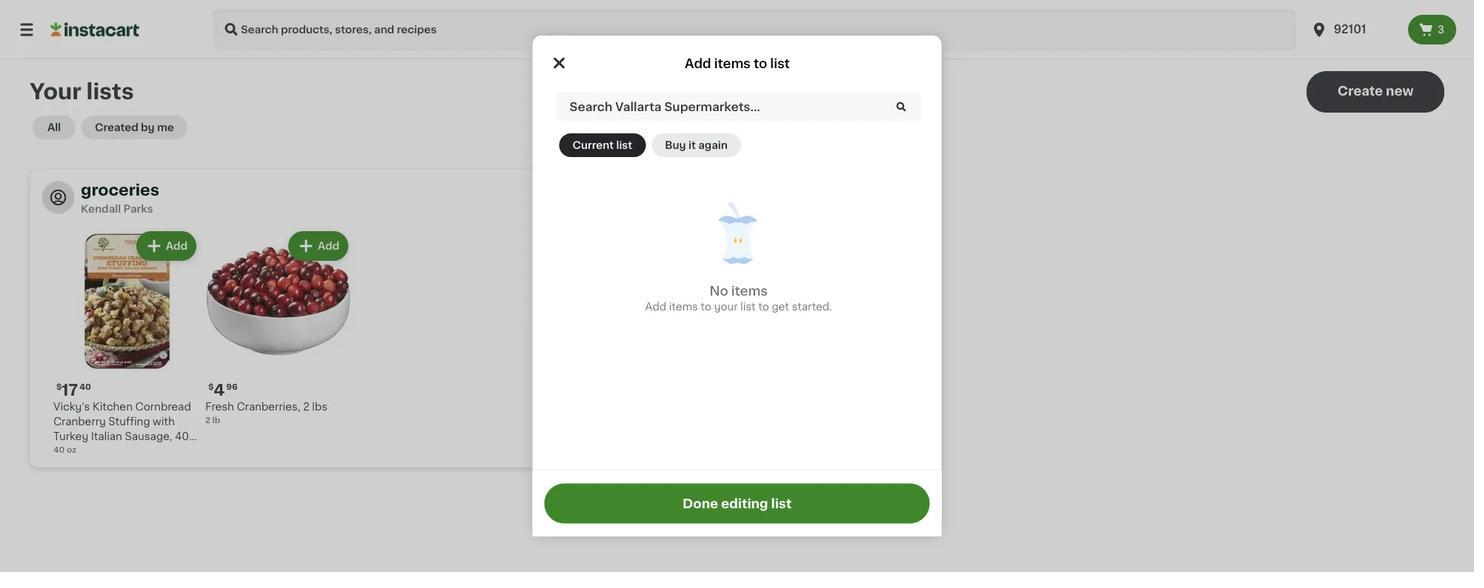 Task type: locate. For each thing, give the bounding box(es) containing it.
by
[[141, 122, 155, 133]]

$ up vicky's
[[56, 383, 62, 391]]

it
[[689, 140, 696, 150]]

40 inside vicky's kitchen cornbread cranberry stuffing with turkey italian sausage, 40 oz
[[175, 431, 189, 442]]

cornbread
[[135, 402, 191, 412]]

40 right 17
[[79, 383, 91, 391]]

2
[[303, 402, 310, 412], [205, 416, 210, 424]]

1 vertical spatial items
[[732, 285, 768, 298]]

kendall
[[81, 204, 121, 214]]

2 horizontal spatial 40
[[175, 431, 189, 442]]

0 vertical spatial items
[[714, 57, 751, 70]]

2 add button from the left
[[290, 233, 347, 259]]

1 horizontal spatial 40
[[79, 383, 91, 391]]

1 horizontal spatial product group
[[205, 228, 351, 426]]

started.
[[792, 302, 832, 312]]

40 right the sausage,
[[175, 431, 189, 442]]

list
[[771, 57, 790, 70], [616, 140, 633, 150], [741, 302, 756, 312], [771, 497, 792, 510]]

items up 'your'
[[732, 285, 768, 298]]

0 horizontal spatial oz
[[53, 446, 65, 457]]

40 oz
[[53, 446, 77, 454]]

2 product group from the left
[[205, 228, 351, 426]]

oz
[[67, 446, 77, 454], [53, 446, 65, 457]]

groceries kendall parks
[[81, 182, 159, 214]]

items left 'your'
[[669, 302, 698, 312]]

vallarta
[[615, 101, 662, 113]]

list up search vallarta supermarkets... button
[[771, 57, 790, 70]]

1 $ from the left
[[56, 383, 62, 391]]

your lists
[[30, 81, 134, 102]]

groceries
[[81, 182, 159, 198]]

list right 'your'
[[741, 302, 756, 312]]

0 horizontal spatial 40
[[53, 446, 65, 454]]

instacart logo image
[[50, 21, 139, 39]]

1 product group from the left
[[53, 228, 199, 457]]

lbs
[[312, 402, 328, 412]]

40
[[79, 383, 91, 391], [175, 431, 189, 442], [53, 446, 65, 454]]

1 horizontal spatial $
[[208, 383, 214, 391]]

0 vertical spatial 40
[[79, 383, 91, 391]]

$ inside $ 4 96
[[208, 383, 214, 391]]

items up search vallarta supermarkets... button
[[714, 57, 751, 70]]

editing
[[721, 497, 768, 510]]

0 horizontal spatial product group
[[53, 228, 199, 457]]

no
[[710, 285, 728, 298]]

1 vertical spatial 40
[[175, 431, 189, 442]]

your
[[30, 81, 81, 102]]

product group
[[53, 228, 199, 457], [205, 228, 351, 426]]

create new button
[[1307, 71, 1445, 113]]

$
[[56, 383, 62, 391], [208, 383, 214, 391]]

2 $ from the left
[[208, 383, 214, 391]]

1 vertical spatial 2
[[205, 416, 210, 424]]

add
[[685, 57, 711, 70], [166, 241, 188, 251], [318, 241, 340, 251], [645, 302, 667, 312]]

2 left lbs
[[303, 402, 310, 412]]

0 vertical spatial 2
[[303, 402, 310, 412]]

fresh
[[205, 402, 234, 412]]

search vallarta supermarkets...
[[570, 101, 761, 113]]

1 add button from the left
[[138, 233, 195, 259]]

create new
[[1338, 85, 1414, 97]]

0 horizontal spatial add button
[[138, 233, 195, 259]]

17
[[62, 382, 78, 398]]

sausage,
[[125, 431, 172, 442]]

buy it again button
[[652, 133, 741, 157]]

1 horizontal spatial add button
[[290, 233, 347, 259]]

add button
[[138, 233, 195, 259], [290, 233, 347, 259]]

done editing list button
[[545, 484, 930, 524]]

list_add_items dialog
[[533, 36, 942, 537]]

$ inside $ 17 40
[[56, 383, 62, 391]]

$ 17 40
[[56, 382, 91, 398]]

40 down turkey
[[53, 446, 65, 454]]

1 horizontal spatial oz
[[67, 446, 77, 454]]

items for add
[[714, 57, 751, 70]]

add button for 4
[[290, 233, 347, 259]]

kitchen
[[93, 402, 133, 412]]

lists
[[86, 81, 134, 102]]

to
[[754, 57, 767, 70], [701, 302, 712, 312], [759, 302, 769, 312]]

items
[[714, 57, 751, 70], [732, 285, 768, 298], [669, 302, 698, 312]]

2 left the lb
[[205, 416, 210, 424]]

2 vertical spatial items
[[669, 302, 698, 312]]

vicky's kitchen cornbread cranberry stuffing with turkey italian sausage, 40 oz
[[53, 402, 191, 457]]

get
[[772, 302, 789, 312]]

$ left 96 on the left of the page
[[208, 383, 214, 391]]

0 horizontal spatial $
[[56, 383, 62, 391]]



Task type: describe. For each thing, give the bounding box(es) containing it.
done
[[683, 497, 718, 510]]

current list
[[573, 140, 633, 150]]

list right the current at the top of the page
[[616, 140, 633, 150]]

search
[[570, 101, 613, 113]]

your
[[714, 302, 738, 312]]

product group containing 17
[[53, 228, 199, 457]]

3 button
[[1408, 15, 1457, 44]]

search vallarta supermarkets... button
[[556, 92, 921, 122]]

to left get
[[759, 302, 769, 312]]

buy it again
[[665, 140, 728, 150]]

current list button
[[559, 133, 646, 157]]

new
[[1386, 85, 1414, 97]]

stuffing
[[108, 417, 150, 427]]

$ for 17
[[56, 383, 62, 391]]

1 horizontal spatial 2
[[303, 402, 310, 412]]

list right editing
[[771, 497, 792, 510]]

created by me
[[95, 122, 174, 133]]

add inside no items add items to your list to get started.
[[645, 302, 667, 312]]

all button
[[33, 116, 76, 139]]

$ for 4
[[208, 383, 214, 391]]

40 inside $ 17 40
[[79, 383, 91, 391]]

$ 4 96
[[208, 382, 238, 398]]

created by me button
[[82, 116, 187, 139]]

me
[[157, 122, 174, 133]]

italian
[[91, 431, 122, 442]]

supermarkets...
[[665, 101, 761, 113]]

turkey
[[53, 431, 88, 442]]

list inside no items add items to your list to get started.
[[741, 302, 756, 312]]

add items to list
[[685, 57, 790, 70]]

2 vertical spatial 40
[[53, 446, 65, 454]]

add button for 17
[[138, 233, 195, 259]]

4
[[214, 382, 225, 398]]

0 horizontal spatial 2
[[205, 416, 210, 424]]

create
[[1338, 85, 1383, 97]]

no items add items to your list to get started.
[[645, 285, 832, 312]]

96
[[226, 383, 238, 391]]

cranberries,
[[237, 402, 301, 412]]

3
[[1438, 24, 1445, 35]]

all
[[47, 122, 61, 133]]

items for no
[[732, 285, 768, 298]]

oz inside vicky's kitchen cornbread cranberry stuffing with turkey italian sausage, 40 oz
[[53, 446, 65, 457]]

vicky's
[[53, 402, 90, 412]]

cranberry
[[53, 417, 106, 427]]

fresh cranberries, 2 lbs 2 lb
[[205, 402, 328, 424]]

current
[[573, 140, 614, 150]]

lb
[[212, 416, 220, 424]]

created
[[95, 122, 138, 133]]

to up search vallarta supermarkets... button
[[754, 57, 767, 70]]

to left 'your'
[[701, 302, 712, 312]]

with
[[153, 417, 175, 427]]

parks
[[123, 204, 153, 214]]

buy
[[665, 140, 686, 150]]

product group containing 4
[[205, 228, 351, 426]]

again
[[699, 140, 728, 150]]

done editing list
[[683, 497, 792, 510]]



Task type: vqa. For each thing, say whether or not it's contained in the screenshot.
STUFFING
yes



